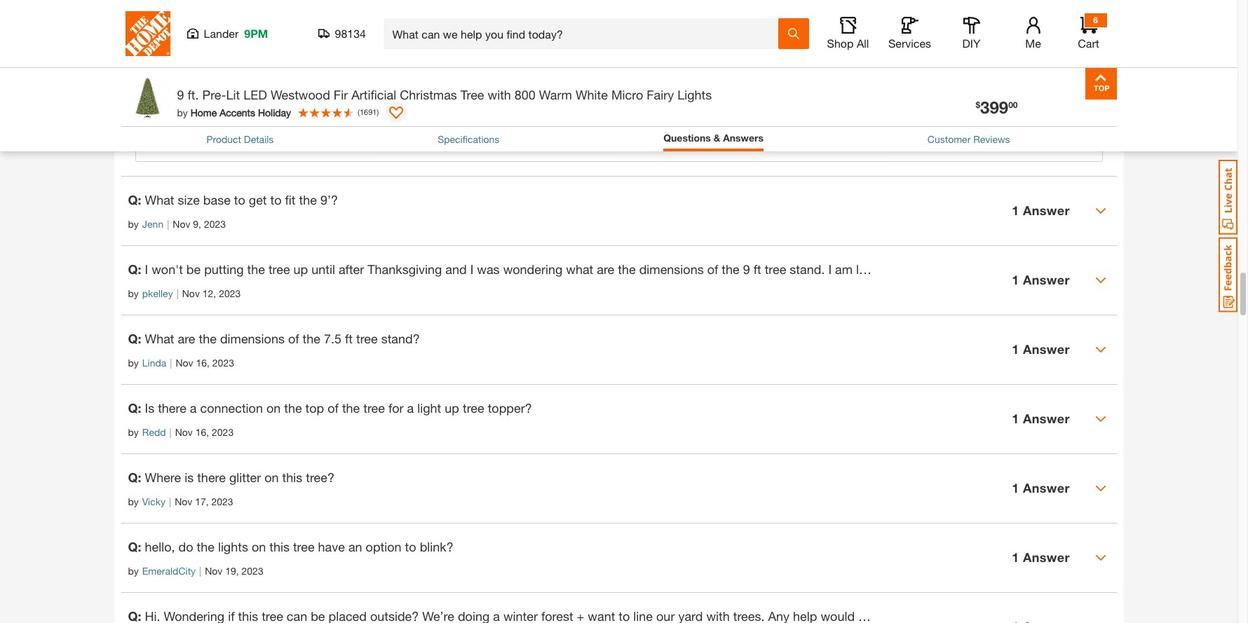 Task type: vqa. For each thing, say whether or not it's contained in the screenshot.
off
no



Task type: describe. For each thing, give the bounding box(es) containing it.
the
[[362, 83, 378, 95]]

3,
[[235, 105, 243, 117]]

1691
[[360, 107, 377, 116]]

depot.
[[410, 83, 439, 95]]

by redd | nov 16, 2023
[[128, 426, 234, 438]]

until
[[312, 261, 335, 277]]

be
[[186, 261, 201, 277]]

1 vertical spatial with
[[488, 87, 511, 102]]

what for what are the dimensions of the 7.5 ft tree stand?
[[145, 331, 174, 346]]

vicky button
[[142, 494, 166, 509]]

by home accents holiday
[[177, 106, 291, 118]]

caret image for hello, do the lights on this tree have an option to blink?
[[1095, 553, 1107, 564]]

2023 for glitter
[[211, 496, 233, 508]]

tree up faux
[[567, 24, 584, 36]]

fri).
[[222, 83, 242, 95]]

1 vertical spatial white
[[576, 87, 608, 102]]

linda
[[142, 357, 166, 369]]

nov left the 3,
[[214, 105, 232, 117]]

1 answer from the top
[[1023, 203, 1070, 218]]

$ 399 00
[[976, 98, 1018, 117]]

nov for won't
[[182, 287, 200, 299]]

considering
[[308, 83, 359, 95]]

What can we help you find today? search field
[[392, 19, 778, 48]]

answer for stand?
[[1023, 342, 1070, 357]]

1 horizontal spatial dimensions
[[639, 261, 704, 277]]

pm
[[146, 83, 161, 95]]

does
[[370, 39, 392, 51]]

to left get
[[234, 192, 245, 207]]

jenn
[[142, 218, 164, 230]]

questions
[[146, 69, 189, 81]]

white inside hello kmd7430, it seems like you are looking for a christmas tree to celebrate your holidays. we have many different tree styles and models to choose from. one of our best options is the 12 ft. pre-lit led westwood slim fir artificial christmas tree with 1,200 warm white micro fairy lights. this tree is similar to our amelia christmas tree models, and it does not have any flocking. however, it has faux red berries and natural pine cones to give you the wintry vibe you're looking for. if you have any more questions or need further assistance, please feel free to contact us at 888.919.0070 between 8 am-6 pm mst (mon - fri). thank you for considering the home depot.
[[435, 24, 460, 36]]

models
[[302, 10, 334, 22]]

it left seems at top
[[234, 0, 239, 7]]

warm inside hello kmd7430, it seems like you are looking for a christmas tree to celebrate your holidays. we have many different tree styles and models to choose from. one of our best options is the 12 ft. pre-lit led westwood slim fir artificial christmas tree with 1,200 warm white micro fairy lights. this tree is similar to our amelia christmas tree models, and it does not have any flocking. however, it has faux red berries and natural pine cones to give you the wintry vibe you're looking for. if you have any more questions or need further assistance, please feel free to contact us at 888.919.0070 between 8 am-6 pm mst (mon - fri). thank you for considering the home depot.
[[406, 24, 432, 36]]

christmas down us
[[400, 87, 457, 102]]

a up by redd | nov 16, 2023
[[190, 400, 197, 416]]

you're
[[416, 54, 443, 66]]

tree left topper? at the bottom left of the page
[[463, 400, 484, 416]]

shop all button
[[826, 17, 871, 51]]

option
[[366, 539, 402, 555]]

accents
[[220, 106, 255, 118]]

me
[[1026, 36, 1042, 50]]

tree left stand? on the bottom left
[[356, 331, 378, 346]]

a left light
[[407, 400, 414, 416]]

by vicky | nov 17, 2023
[[128, 496, 233, 508]]

so
[[1056, 261, 1070, 277]]

0 horizontal spatial dimensions
[[220, 331, 285, 346]]

holiday
[[258, 106, 291, 118]]

ft. inside hello kmd7430, it seems like you are looking for a christmas tree to celebrate your holidays. we have many different tree styles and models to choose from. one of our best options is the 12 ft. pre-lit led westwood slim fir artificial christmas tree with 1,200 warm white micro fairy lights. this tree is similar to our amelia christmas tree models, and it does not have any flocking. however, it has faux red berries and natural pine cones to give you the wintry vibe you're looking for. if you have any more questions or need further assistance, please feel free to contact us at 888.919.0070 between 8 am-6 pm mst (mon - fri). thank you for considering the home depot.
[[555, 10, 564, 22]]

or
[[192, 69, 201, 81]]

different
[[197, 10, 232, 22]]

nov for size
[[173, 218, 190, 230]]

to right free
[[381, 69, 389, 81]]

tree left light
[[364, 400, 385, 416]]

q: for q: is there a connection on the top of the tree for a light up tree topper?
[[128, 400, 141, 416]]

red
[[146, 54, 160, 66]]

by emeraldcity | nov 19, 2023
[[128, 565, 264, 577]]

1 vertical spatial at
[[901, 261, 912, 277]]

caret image for where is there glitter on this tree?
[[1095, 483, 1107, 494]]

pkelley button
[[142, 286, 173, 301]]

tree up cones
[[286, 39, 302, 51]]

thank
[[245, 83, 272, 95]]

customer reviews
[[928, 133, 1011, 145]]

hello kmd7430, it seems like you are looking for a christmas tree to celebrate your holidays. we have many different tree styles and models to choose from. one of our best options is the 12 ft. pre-lit led westwood slim fir artificial christmas tree with 1,200 warm white micro fairy lights. this tree is similar to our amelia christmas tree models, and it does not have any flocking. however, it has faux red berries and natural pine cones to give you the wintry vibe you're looking for. if you have any more questions or need further assistance, please feel free to contact us at 888.919.0070 between 8 am-6 pm mst (mon - fri). thank you for considering the home depot.
[[146, 0, 596, 95]]

blink?
[[420, 539, 454, 555]]

to left blink?
[[405, 539, 416, 555]]

0 vertical spatial ft
[[754, 261, 762, 277]]

0 horizontal spatial ft.
[[188, 87, 199, 102]]

where
[[145, 470, 181, 485]]

from.
[[383, 10, 406, 22]]

for up the choose
[[361, 0, 372, 7]]

you right if at top left
[[505, 54, 521, 66]]

2023 for putting
[[219, 287, 241, 299]]

redd
[[142, 426, 166, 438]]

fir inside hello kmd7430, it seems like you are looking for a christmas tree to celebrate your holidays. we have many different tree styles and models to choose from. one of our best options is the 12 ft. pre-lit led westwood slim fir artificial christmas tree with 1,200 warm white micro fairy lights. this tree is similar to our amelia christmas tree models, and it does not have any flocking. however, it has faux red berries and natural pine cones to give you the wintry vibe you're looking for. if you have any more questions or need further assistance, please feel free to contact us at 888.919.0070 between 8 am-6 pm mst (mon - fri). thank you for considering the home depot.
[[238, 24, 249, 36]]

1 answer for stand?
[[1012, 342, 1070, 357]]

display image
[[390, 107, 404, 121]]

please
[[311, 69, 340, 81]]

have down "hello"
[[146, 10, 167, 22]]

1 vertical spatial up
[[445, 400, 459, 416]]

q: what size base to get to fit the 9'?
[[128, 192, 338, 207]]

christmas up pine
[[238, 39, 283, 51]]

assistance,
[[259, 69, 309, 81]]

have up the between
[[524, 54, 545, 66]]

and left was
[[446, 261, 467, 277]]

reviews
[[974, 133, 1011, 145]]

best
[[458, 10, 477, 22]]

0 vertical spatial is
[[515, 10, 522, 22]]

19,
[[225, 565, 239, 577]]

this for tree?
[[282, 470, 302, 485]]

not
[[394, 39, 409, 51]]

pine
[[248, 54, 267, 66]]

is
[[145, 400, 154, 416]]

cart 6
[[1078, 15, 1100, 50]]

by for is there a connection on the top of the tree for a light up tree topper?
[[128, 426, 139, 438]]

hello
[[161, 0, 183, 7]]

1 vertical spatial home
[[191, 106, 217, 118]]

nov for there
[[175, 426, 193, 438]]

q: for q: where is there glitter on this tree?
[[128, 470, 141, 485]]

redd button
[[142, 425, 166, 440]]

by polygroup | nov 3, 2023
[[146, 105, 268, 117]]

1 for tree
[[1012, 411, 1020, 427]]

at inside hello kmd7430, it seems like you are looking for a christmas tree to celebrate your holidays. we have many different tree styles and models to choose from. one of our best options is the 12 ft. pre-lit led westwood slim fir artificial christmas tree with 1,200 warm white micro fairy lights. this tree is similar to our amelia christmas tree models, and it does not have any flocking. however, it has faux red berries and natural pine cones to give you the wintry vibe you're looking for. if you have any more questions or need further assistance, please feel free to contact us at 888.919.0070 between 8 am-6 pm mst (mon - fri). thank you for considering the home depot.
[[441, 69, 449, 81]]

caret image for is there a connection on the top of the tree for a light up tree topper?
[[1095, 414, 1107, 425]]

1,200
[[379, 24, 404, 36]]

the home depot logo image
[[125, 11, 170, 56]]

how
[[1160, 261, 1184, 277]]

jenn button
[[142, 217, 164, 231]]

for left light
[[389, 400, 404, 416]]

0 horizontal spatial any
[[435, 39, 451, 51]]

1 vertical spatial any
[[548, 54, 563, 66]]

need inside hello kmd7430, it seems like you are looking for a christmas tree to celebrate your holidays. we have many different tree styles and models to choose from. one of our best options is the 12 ft. pre-lit led westwood slim fir artificial christmas tree with 1,200 warm white micro fairy lights. this tree is similar to our amelia christmas tree models, and it does not have any flocking. however, it has faux red berries and natural pine cones to give you the wintry vibe you're looking for. if you have any more questions or need further assistance, please feel free to contact us at 888.919.0070 between 8 am-6 pm mst (mon - fri). thank you for considering the home depot.
[[203, 69, 225, 81]]

all
[[857, 36, 869, 50]]

1 vertical spatial micro
[[612, 87, 643, 102]]

product image image
[[125, 75, 170, 121]]

by jenn | nov 9, 2023
[[128, 218, 226, 230]]

nov for are
[[176, 357, 193, 369]]

0 horizontal spatial up
[[294, 261, 308, 277]]

5 answer from the top
[[1023, 481, 1070, 496]]

it left "so"
[[1046, 261, 1053, 277]]

to up best
[[450, 0, 459, 7]]

q: for q: hello, do the lights on this tree have an option to blink?
[[128, 539, 141, 555]]

mst
[[164, 83, 184, 95]]

tree left celebrate
[[430, 0, 447, 7]]

caret image for what are the dimensions of the 7.5 ft tree stand?
[[1095, 344, 1107, 355]]

with inside hello kmd7430, it seems like you are looking for a christmas tree to celebrate your holidays. we have many different tree styles and models to choose from. one of our best options is the 12 ft. pre-lit led westwood slim fir artificial christmas tree with 1,200 warm white micro fairy lights. this tree is similar to our amelia christmas tree models, and it does not have any flocking. however, it has faux red berries and natural pine cones to give you the wintry vibe you're looking for. if you have any more questions or need further assistance, please feel free to contact us at 888.919.0070 between 8 am-6 pm mst (mon - fri). thank you for considering the home depot.
[[358, 24, 376, 36]]

have left an
[[318, 539, 345, 555]]

connection
[[200, 400, 263, 416]]

emeraldcity
[[142, 565, 196, 577]]

slim
[[216, 24, 236, 36]]

for right collar
[[1027, 261, 1042, 277]]

holidays.
[[527, 0, 566, 7]]

lander
[[204, 27, 239, 40]]

for down the "assistance,"
[[293, 83, 305, 95]]

5 1 answer from the top
[[1012, 481, 1070, 496]]

1 horizontal spatial there
[[197, 470, 226, 485]]

by down mst at the left top of the page
[[177, 106, 188, 118]]

1 vertical spatial westwood
[[271, 87, 330, 102]]

by for what are the dimensions of the 7.5 ft tree stand?
[[128, 357, 139, 369]]

7.5
[[324, 331, 342, 346]]

1 horizontal spatial 9
[[743, 261, 750, 277]]

hello,
[[145, 539, 175, 555]]

1 i from the left
[[145, 261, 148, 277]]

1 answer for tree
[[1012, 411, 1070, 427]]

0 horizontal spatial our
[[189, 39, 203, 51]]

by pkelley | nov 12, 2023
[[128, 287, 241, 299]]

tree left 'stand.'
[[765, 261, 787, 277]]

9 ft. pre-lit led westwood fir artificial christmas tree with 800 warm white micro fairy lights
[[177, 87, 712, 102]]

| for size
[[167, 218, 169, 230]]

further
[[228, 69, 257, 81]]

wintry
[[366, 54, 393, 66]]

0 horizontal spatial are
[[178, 331, 195, 346]]

to left know
[[1112, 261, 1123, 277]]

artificial inside hello kmd7430, it seems like you are looking for a christmas tree to celebrate your holidays. we have many different tree styles and models to choose from. one of our best options is the 12 ft. pre-lit led westwood slim fir artificial christmas tree with 1,200 warm white micro fairy lights. this tree is similar to our amelia christmas tree models, and it does not have any flocking. however, it has faux red berries and natural pine cones to give you the wintry vibe you're looking for. if you have any more questions or need further assistance, please feel free to contact us at 888.919.0070 between 8 am-6 pm mst (mon - fri). thank you for considering the home depot.
[[252, 24, 287, 36]]

nov for do
[[205, 565, 223, 577]]

0 vertical spatial our
[[441, 10, 455, 22]]

| for do
[[199, 565, 201, 577]]

and right 'models,'
[[343, 39, 359, 51]]

lights
[[218, 539, 248, 555]]

0 horizontal spatial there
[[158, 400, 187, 416]]

1 vertical spatial artificial
[[352, 87, 396, 102]]

you down the "assistance,"
[[275, 83, 291, 95]]

and up or
[[196, 54, 212, 66]]

an
[[349, 539, 362, 555]]

tree down seems at top
[[235, 10, 252, 22]]

caret image for i won't be putting the tree up until after thanksgiving and i was wondering what are the dimensions of the 9 ft tree stand. i am looking at getting a tree collar for it so i need to know how wide the tre
[[1095, 275, 1107, 286]]

6 inside hello kmd7430, it seems like you are looking for a christmas tree to celebrate your holidays. we have many different tree styles and models to choose from. one of our best options is the 12 ft. pre-lit led westwood slim fir artificial christmas tree with 1,200 warm white micro fairy lights. this tree is similar to our amelia christmas tree models, and it does not have any flocking. however, it has faux red berries and natural pine cones to give you the wintry vibe you're looking for. if you have any more questions or need further assistance, please feel free to contact us at 888.919.0070 between 8 am-6 pm mst (mon - fri). thank you for considering the home depot.
[[582, 69, 588, 81]]

| for are
[[170, 357, 172, 369]]

of inside hello kmd7430, it seems like you are looking for a christmas tree to celebrate your holidays. we have many different tree styles and models to choose from. one of our best options is the 12 ft. pre-lit led westwood slim fir artificial christmas tree with 1,200 warm white micro fairy lights. this tree is similar to our amelia christmas tree models, and it does not have any flocking. however, it has faux red berries and natural pine cones to give you the wintry vibe you're looking for. if you have any more questions or need further assistance, please feel free to contact us at 888.919.0070 between 8 am-6 pm mst (mon - fri). thank you for considering the home depot.
[[430, 10, 438, 22]]

fit
[[285, 192, 296, 207]]

thanksgiving
[[368, 261, 442, 277]]

888.919.0070
[[452, 69, 512, 81]]

led inside hello kmd7430, it seems like you are looking for a christmas tree to celebrate your holidays. we have many different tree styles and models to choose from. one of our best options is the 12 ft. pre-lit led westwood slim fir artificial christmas tree with 1,200 warm white micro fairy lights. this tree is similar to our amelia christmas tree models, and it does not have any flocking. however, it has faux red berries and natural pine cones to give you the wintry vibe you're looking for. if you have any more questions or need further assistance, please feel free to contact us at 888.919.0070 between 8 am-6 pm mst (mon - fri). thank you for considering the home depot.
[[146, 24, 165, 36]]

by for what size base to get to fit the 9'?
[[128, 218, 139, 230]]

answer for option
[[1023, 550, 1070, 566]]

lit inside hello kmd7430, it seems like you are looking for a christmas tree to celebrate your holidays. we have many different tree styles and models to choose from. one of our best options is the 12 ft. pre-lit led westwood slim fir artificial christmas tree with 1,200 warm white micro fairy lights. this tree is similar to our amelia christmas tree models, and it does not have any flocking. however, it has faux red berries and natural pine cones to give you the wintry vibe you're looking for. if you have any more questions or need further assistance, please feel free to contact us at 888.919.0070 between 8 am-6 pm mst (mon - fri). thank you for considering the home depot.
[[585, 10, 596, 22]]

are inside hello kmd7430, it seems like you are looking for a christmas tree to celebrate your holidays. we have many different tree styles and models to choose from. one of our best options is the 12 ft. pre-lit led westwood slim fir artificial christmas tree with 1,200 warm white micro fairy lights. this tree is similar to our amelia christmas tree models, and it does not have any flocking. however, it has faux red berries and natural pine cones to give you the wintry vibe you're looking for. if you have any more questions or need further assistance, please feel free to contact us at 888.919.0070 between 8 am-6 pm mst (mon - fri). thank you for considering the home depot.
[[310, 0, 323, 7]]

top button
[[1086, 68, 1117, 100]]

base
[[203, 192, 231, 207]]

17,
[[195, 496, 209, 508]]

| for is
[[169, 496, 171, 508]]



Task type: locate. For each thing, give the bounding box(es) containing it.
0 horizontal spatial westwood
[[167, 24, 214, 36]]

0 horizontal spatial need
[[203, 69, 225, 81]]

by left the linda button
[[128, 357, 139, 369]]

0 vertical spatial 9
[[177, 87, 184, 102]]

1 vertical spatial our
[[189, 39, 203, 51]]

our left best
[[441, 10, 455, 22]]

2 horizontal spatial looking
[[857, 261, 897, 277]]

2023 for lights
[[242, 565, 264, 577]]

1 vertical spatial this
[[270, 539, 290, 555]]

0 vertical spatial are
[[310, 0, 323, 7]]

with left 800
[[488, 87, 511, 102]]

1 horizontal spatial need
[[1080, 261, 1108, 277]]

you up 'feel'
[[331, 54, 347, 66]]

with down the choose
[[358, 24, 376, 36]]

caret image
[[1095, 205, 1107, 217], [1095, 483, 1107, 494]]

home inside hello kmd7430, it seems like you are looking for a christmas tree to celebrate your holidays. we have many different tree styles and models to choose from. one of our best options is the 12 ft. pre-lit led westwood slim fir artificial christmas tree with 1,200 warm white micro fairy lights. this tree is similar to our amelia christmas tree models, and it does not have any flocking. however, it has faux red berries and natural pine cones to give you the wintry vibe you're looking for. if you have any more questions or need further assistance, please feel free to contact us at 888.919.0070 between 8 am-6 pm mst (mon - fri). thank you for considering the home depot.
[[381, 83, 407, 95]]

many
[[170, 10, 194, 22]]

1 vertical spatial fairy
[[647, 87, 674, 102]]

0 vertical spatial 16,
[[196, 357, 210, 369]]

on right glitter
[[265, 470, 279, 485]]

1 vertical spatial ft.
[[188, 87, 199, 102]]

q: for q: i won't be putting the tree up until after thanksgiving and i was wondering what are the dimensions of the 9 ft tree stand. i am looking at getting a tree collar for it so i need to know how wide the tre
[[128, 261, 141, 277]]

2 horizontal spatial is
[[587, 24, 594, 36]]

christmas
[[383, 0, 428, 7], [290, 24, 334, 36], [238, 39, 283, 51], [400, 87, 457, 102]]

1 vertical spatial there
[[197, 470, 226, 485]]

1 horizontal spatial warm
[[539, 87, 572, 102]]

what
[[566, 261, 594, 277]]

amelia
[[206, 39, 236, 51]]

have
[[146, 10, 167, 22], [411, 39, 432, 51], [524, 54, 545, 66], [318, 539, 345, 555]]

pre- down we
[[567, 10, 585, 22]]

0 vertical spatial tree
[[337, 24, 355, 36]]

home
[[381, 83, 407, 95], [191, 106, 217, 118]]

q: up by jenn | nov 9, 2023
[[128, 192, 141, 207]]

one
[[409, 10, 427, 22]]

1 horizontal spatial is
[[515, 10, 522, 22]]

tree down the choose
[[337, 24, 355, 36]]

tree?
[[306, 470, 335, 485]]

us
[[428, 69, 438, 81]]

0 horizontal spatial with
[[358, 24, 376, 36]]

is up by vicky | nov 17, 2023
[[185, 470, 194, 485]]

any up the 8
[[548, 54, 563, 66]]

by for hello, do the lights on this tree have an option to blink?
[[128, 565, 139, 577]]

looking up the choose
[[326, 0, 358, 7]]

specifications
[[438, 133, 500, 145]]

0 horizontal spatial ft
[[345, 331, 353, 346]]

3 caret image from the top
[[1095, 414, 1107, 425]]

ft left 'stand.'
[[754, 261, 762, 277]]

2 vertical spatial are
[[178, 331, 195, 346]]

1 answer for thanksgiving
[[1012, 272, 1070, 288]]

q: left where
[[128, 470, 141, 485]]

0 vertical spatial looking
[[326, 0, 358, 7]]

1 horizontal spatial any
[[548, 54, 563, 66]]

4 1 from the top
[[1012, 411, 1020, 427]]

micro inside hello kmd7430, it seems like you are looking for a christmas tree to celebrate your holidays. we have many different tree styles and models to choose from. one of our best options is the 12 ft. pre-lit led westwood slim fir artificial christmas tree with 1,200 warm white micro fairy lights. this tree is similar to our amelia christmas tree models, and it does not have any flocking. however, it has faux red berries and natural pine cones to give you the wintry vibe you're looking for. if you have any more questions or need further assistance, please feel free to contact us at 888.919.0070 between 8 am-6 pm mst (mon - fri). thank you for considering the home depot.
[[463, 24, 487, 36]]

with
[[358, 24, 376, 36], [488, 87, 511, 102]]

16, for a
[[195, 426, 209, 438]]

me button
[[1011, 17, 1056, 51]]

polygroup button
[[161, 104, 205, 119]]

0 vertical spatial this
[[282, 470, 302, 485]]

white
[[435, 24, 460, 36], [576, 87, 608, 102]]

1 for option
[[1012, 550, 1020, 566]]

1 horizontal spatial our
[[441, 10, 455, 22]]

westwood inside hello kmd7430, it seems like you are looking for a christmas tree to celebrate your holidays. we have many different tree styles and models to choose from. one of our best options is the 12 ft. pre-lit led westwood slim fir artificial christmas tree with 1,200 warm white micro fairy lights. this tree is similar to our amelia christmas tree models, and it does not have any flocking. however, it has faux red berries and natural pine cones to give you the wintry vibe you're looking for. if you have any more questions or need further assistance, please feel free to contact us at 888.919.0070 between 8 am-6 pm mst (mon - fri). thank you for considering the home depot.
[[167, 24, 214, 36]]

2 what from the top
[[145, 331, 174, 346]]

1 vertical spatial fir
[[334, 87, 348, 102]]

1
[[1012, 203, 1020, 218], [1012, 272, 1020, 288], [1012, 342, 1020, 357], [1012, 411, 1020, 427], [1012, 481, 1020, 496], [1012, 550, 1020, 566]]

nov for is
[[175, 496, 192, 508]]

natural
[[215, 54, 245, 66]]

tree left an
[[293, 539, 315, 555]]

0 vertical spatial warm
[[406, 24, 432, 36]]

2 1 from the top
[[1012, 272, 1020, 288]]

| right the linda button
[[170, 357, 172, 369]]

2 horizontal spatial are
[[597, 261, 615, 277]]

wondering
[[503, 261, 563, 277]]

on for glitter
[[265, 470, 279, 485]]

0 vertical spatial dimensions
[[639, 261, 704, 277]]

1 horizontal spatial white
[[576, 87, 608, 102]]

1 for thanksgiving
[[1012, 272, 1020, 288]]

there right the is on the bottom of the page
[[158, 400, 187, 416]]

0 horizontal spatial home
[[191, 106, 217, 118]]

| right emeraldcity button in the bottom left of the page
[[199, 565, 201, 577]]

2 caret image from the top
[[1095, 344, 1107, 355]]

pre- up by polygroup | nov 3, 2023
[[202, 87, 226, 102]]

ft right the 7.5
[[345, 331, 353, 346]]

9
[[177, 87, 184, 102], [743, 261, 750, 277]]

wide
[[1188, 261, 1214, 277]]

| for won't
[[177, 287, 179, 299]]

16, for the
[[196, 357, 210, 369]]

is up more
[[587, 24, 594, 36]]

3 1 from the top
[[1012, 342, 1020, 357]]

0 horizontal spatial fairy
[[490, 24, 511, 36]]

1 vertical spatial 16,
[[195, 426, 209, 438]]

by down pm
[[146, 105, 157, 117]]

98134
[[335, 27, 366, 40]]

1 horizontal spatial ft.
[[555, 10, 564, 22]]

1 vertical spatial looking
[[446, 54, 478, 66]]

your
[[505, 0, 524, 7]]

shop
[[827, 36, 854, 50]]

for.
[[481, 54, 494, 66]]

2023 for connection
[[212, 426, 234, 438]]

1 horizontal spatial artificial
[[352, 87, 396, 102]]

2023 right the 3,
[[246, 105, 268, 117]]

micro left the lights
[[612, 87, 643, 102]]

on for lights
[[252, 539, 266, 555]]

tree
[[337, 24, 355, 36], [461, 87, 484, 102]]

0 vertical spatial artificial
[[252, 24, 287, 36]]

nov right redd
[[175, 426, 193, 438]]

seems
[[242, 0, 271, 7]]

nov left 9,
[[173, 218, 190, 230]]

christmas down models
[[290, 24, 334, 36]]

it left has
[[537, 39, 542, 51]]

have up you're
[[411, 39, 432, 51]]

i left the 'won't'
[[145, 261, 148, 277]]

1 horizontal spatial westwood
[[271, 87, 330, 102]]

| right the vicky button at the bottom of the page
[[169, 496, 171, 508]]

it left does
[[362, 39, 367, 51]]

polygroup
[[161, 105, 205, 117]]

a up the choose
[[375, 0, 380, 7]]

1 horizontal spatial fir
[[334, 87, 348, 102]]

1 horizontal spatial up
[[445, 400, 459, 416]]

q: left the is on the bottom of the page
[[128, 400, 141, 416]]

q: for q: what size base to get to fit the 9'?
[[128, 192, 141, 207]]

on left top
[[266, 400, 281, 416]]

tree left "until"
[[269, 261, 290, 277]]

do
[[179, 539, 193, 555]]

size
[[178, 192, 200, 207]]

tree inside hello kmd7430, it seems like you are looking for a christmas tree to celebrate your holidays. we have many different tree styles and models to choose from. one of our best options is the 12 ft. pre-lit led westwood slim fir artificial christmas tree with 1,200 warm white micro fairy lights. this tree is similar to our amelia christmas tree models, and it does not have any flocking. however, it has faux red berries and natural pine cones to give you the wintry vibe you're looking for. if you have any more questions or need further assistance, please feel free to contact us at 888.919.0070 between 8 am-6 pm mst (mon - fri). thank you for considering the home depot.
[[337, 24, 355, 36]]

for
[[361, 0, 372, 7], [293, 83, 305, 95], [1027, 261, 1042, 277], [389, 400, 404, 416]]

if
[[497, 54, 502, 66]]

answer for tree
[[1023, 411, 1070, 427]]

up right light
[[445, 400, 459, 416]]

was
[[477, 261, 500, 277]]

0 vertical spatial 6
[[1094, 15, 1098, 25]]

1 vertical spatial caret image
[[1095, 483, 1107, 494]]

1 vertical spatial 9
[[743, 261, 750, 277]]

fairy inside hello kmd7430, it seems like you are looking for a christmas tree to celebrate your holidays. we have many different tree styles and models to choose from. one of our best options is the 12 ft. pre-lit led westwood slim fir artificial christmas tree with 1,200 warm white micro fairy lights. this tree is similar to our amelia christmas tree models, and it does not have any flocking. however, it has faux red berries and natural pine cones to give you the wintry vibe you're looking for. if you have any more questions or need further assistance, please feel free to contact us at 888.919.0070 between 8 am-6 pm mst (mon - fri). thank you for considering the home depot.
[[490, 24, 511, 36]]

0 vertical spatial micro
[[463, 24, 487, 36]]

light
[[418, 400, 441, 416]]

1 horizontal spatial 6
[[1094, 15, 1098, 25]]

are right what
[[597, 261, 615, 277]]

what for what size base to get to fit the 9'?
[[145, 192, 174, 207]]

6 q: from the top
[[128, 539, 141, 555]]

2 vertical spatial on
[[252, 539, 266, 555]]

2023 down connection
[[212, 426, 234, 438]]

1 caret image from the top
[[1095, 205, 1107, 217]]

more
[[566, 54, 588, 66]]

artificial down styles
[[252, 24, 287, 36]]

1 vertical spatial 6
[[582, 69, 588, 81]]

to left fit
[[270, 192, 282, 207]]

0 horizontal spatial micro
[[463, 24, 487, 36]]

services button
[[888, 17, 933, 51]]

( 1691 )
[[358, 107, 379, 116]]

nov left 12, on the left top
[[182, 287, 200, 299]]

6 1 answer from the top
[[1012, 550, 1070, 566]]

2023 right 9,
[[204, 218, 226, 230]]

0 horizontal spatial 6
[[582, 69, 588, 81]]

ft. up polygroup
[[188, 87, 199, 102]]

1 vertical spatial led
[[244, 87, 267, 102]]

is
[[515, 10, 522, 22], [587, 24, 594, 36], [185, 470, 194, 485]]

q: for q: what are the dimensions of the 7.5 ft tree stand?
[[128, 331, 141, 346]]

and down like
[[283, 10, 299, 22]]

cones
[[269, 54, 296, 66]]

q: up by linda | nov 16, 2023
[[128, 331, 141, 346]]

6 inside cart 6
[[1094, 15, 1098, 25]]

services
[[889, 36, 932, 50]]

models,
[[305, 39, 340, 51]]

of
[[430, 10, 438, 22], [708, 261, 719, 277], [288, 331, 299, 346], [328, 400, 339, 416]]

fairy down options
[[490, 24, 511, 36]]

westwood down the "assistance,"
[[271, 87, 330, 102]]

4 i from the left
[[1073, 261, 1077, 277]]

are up models
[[310, 0, 323, 7]]

4 answer from the top
[[1023, 411, 1070, 427]]

1 vertical spatial are
[[597, 261, 615, 277]]

to up 98134 button
[[337, 10, 346, 22]]

christmas up from.
[[383, 0, 428, 7]]

this
[[282, 470, 302, 485], [270, 539, 290, 555]]

pkelley
[[142, 287, 173, 299]]

2 i from the left
[[470, 261, 474, 277]]

product
[[207, 133, 241, 145]]

warm down the 8
[[539, 87, 572, 102]]

tree left collar
[[968, 261, 990, 277]]

6 down more
[[582, 69, 588, 81]]

1 vertical spatial tree
[[461, 87, 484, 102]]

i left am at the right top of page
[[829, 261, 832, 277]]

1 horizontal spatial micro
[[612, 87, 643, 102]]

4 q: from the top
[[128, 400, 141, 416]]

1 vertical spatial need
[[1080, 261, 1108, 277]]

at right us
[[441, 69, 449, 81]]

warm down one
[[406, 24, 432, 36]]

top
[[306, 400, 324, 416]]

2023 up connection
[[212, 357, 234, 369]]

0 horizontal spatial white
[[435, 24, 460, 36]]

1 horizontal spatial lit
[[585, 10, 596, 22]]

stand.
[[790, 261, 825, 277]]

0 vertical spatial ft.
[[555, 10, 564, 22]]

faux
[[563, 39, 584, 51]]

1 horizontal spatial looking
[[446, 54, 478, 66]]

12,
[[203, 287, 216, 299]]

feel
[[343, 69, 359, 81]]

0 horizontal spatial looking
[[326, 0, 358, 7]]

1 1 from the top
[[1012, 203, 1020, 218]]

caret image for what size base to get to fit the 9'?
[[1095, 205, 1107, 217]]

need
[[203, 69, 225, 81], [1080, 261, 1108, 277]]

answer for thanksgiving
[[1023, 272, 1070, 288]]

to up berries
[[177, 39, 186, 51]]

1 vertical spatial what
[[145, 331, 174, 346]]

3 i from the left
[[829, 261, 832, 277]]

1 vertical spatial lit
[[226, 87, 240, 102]]

this left tree?
[[282, 470, 302, 485]]

1 vertical spatial pre-
[[202, 87, 226, 102]]

3 answer from the top
[[1023, 342, 1070, 357]]

we
[[569, 0, 582, 7]]

artificial up the )
[[352, 87, 396, 102]]

9,
[[193, 218, 201, 230]]

customer
[[928, 133, 971, 145]]

0 horizontal spatial lit
[[226, 87, 240, 102]]

1 caret image from the top
[[1095, 275, 1107, 286]]

looking down flocking.
[[446, 54, 478, 66]]

0 horizontal spatial 9
[[177, 87, 184, 102]]

need right "so"
[[1080, 261, 1108, 277]]

styles
[[255, 10, 280, 22]]

this for tree
[[270, 539, 290, 555]]

am-
[[563, 69, 582, 81]]

1 vertical spatial dimensions
[[220, 331, 285, 346]]

0 vertical spatial with
[[358, 24, 376, 36]]

2 1 answer from the top
[[1012, 272, 1070, 288]]

stand?
[[381, 331, 420, 346]]

0 vertical spatial caret image
[[1095, 205, 1107, 217]]

has
[[545, 39, 560, 51]]

by left jenn
[[128, 218, 139, 230]]

collar
[[993, 261, 1024, 277]]

is down your
[[515, 10, 522, 22]]

2023 right the 17,
[[211, 496, 233, 508]]

this
[[546, 24, 564, 36]]

led right fri).
[[244, 87, 267, 102]]

pre- inside hello kmd7430, it seems like you are looking for a christmas tree to celebrate your holidays. we have many different tree styles and models to choose from. one of our best options is the 12 ft. pre-lit led westwood slim fir artificial christmas tree with 1,200 warm white micro fairy lights. this tree is similar to our amelia christmas tree models, and it does not have any flocking. however, it has faux red berries and natural pine cones to give you the wintry vibe you're looking for. if you have any more questions or need further assistance, please feel free to contact us at 888.919.0070 between 8 am-6 pm mst (mon - fri). thank you for considering the home depot.
[[567, 10, 585, 22]]

caret image
[[1095, 275, 1107, 286], [1095, 344, 1107, 355], [1095, 414, 1107, 425], [1095, 553, 1107, 564]]

1 horizontal spatial at
[[901, 261, 912, 277]]

0 vertical spatial white
[[435, 24, 460, 36]]

1 q: from the top
[[128, 192, 141, 207]]

4 1 answer from the top
[[1012, 411, 1070, 427]]

by left emeraldcity button in the bottom left of the page
[[128, 565, 139, 577]]

ft. right 12
[[555, 10, 564, 22]]

q: what are the dimensions of the 7.5 ft tree stand?
[[128, 331, 420, 346]]

nov left 19,
[[205, 565, 223, 577]]

0 horizontal spatial led
[[146, 24, 165, 36]]

2 vertical spatial is
[[185, 470, 194, 485]]

0 horizontal spatial tree
[[337, 24, 355, 36]]

2023 right 19,
[[242, 565, 264, 577]]

i right "so"
[[1073, 261, 1077, 277]]

on
[[266, 400, 281, 416], [265, 470, 279, 485], [252, 539, 266, 555]]

5 q: from the top
[[128, 470, 141, 485]]

free
[[361, 69, 378, 81]]

4 caret image from the top
[[1095, 553, 1107, 564]]

cart
[[1078, 36, 1100, 50]]

options
[[480, 10, 513, 22]]

0 vertical spatial home
[[381, 83, 407, 95]]

home down (mon
[[191, 106, 217, 118]]

3 1 answer from the top
[[1012, 342, 1070, 357]]

q: is there a connection on the top of the tree for a light up tree topper?
[[128, 400, 532, 416]]

live chat image
[[1219, 160, 1238, 235]]

details
[[244, 133, 274, 145]]

1 horizontal spatial tree
[[461, 87, 484, 102]]

glitter
[[229, 470, 261, 485]]

98134 button
[[318, 27, 367, 41]]

by for where is there glitter on this tree?
[[128, 496, 139, 508]]

tre
[[1239, 261, 1249, 277]]

flocking.
[[453, 39, 490, 51]]

12
[[542, 10, 553, 22]]

2 caret image from the top
[[1095, 483, 1107, 494]]

nov left the 17,
[[175, 496, 192, 508]]

0 vertical spatial fairy
[[490, 24, 511, 36]]

800
[[515, 87, 536, 102]]

2 q: from the top
[[128, 261, 141, 277]]

| for there
[[169, 426, 172, 438]]

0 horizontal spatial warm
[[406, 24, 432, 36]]

1 for stand?
[[1012, 342, 1020, 357]]

at left getting at the right
[[901, 261, 912, 277]]

0 vertical spatial lit
[[585, 10, 596, 22]]

0 horizontal spatial pre-
[[202, 87, 226, 102]]

berries
[[163, 54, 193, 66]]

linda button
[[142, 355, 166, 370]]

questions
[[664, 132, 711, 144]]

0 horizontal spatial artificial
[[252, 24, 287, 36]]

you right like
[[291, 0, 307, 7]]

5 1 from the top
[[1012, 481, 1020, 496]]

give
[[310, 54, 328, 66]]

&
[[714, 132, 721, 144]]

westwood down the many
[[167, 24, 214, 36]]

to left the 'give'
[[299, 54, 307, 66]]

6 1 from the top
[[1012, 550, 1020, 566]]

putting
[[204, 261, 244, 277]]

0 vertical spatial what
[[145, 192, 174, 207]]

nov
[[214, 105, 232, 117], [173, 218, 190, 230], [182, 287, 200, 299], [176, 357, 193, 369], [175, 426, 193, 438], [175, 496, 192, 508], [205, 565, 223, 577]]

1 horizontal spatial are
[[310, 0, 323, 7]]

micro
[[463, 24, 487, 36], [612, 87, 643, 102]]

6 answer from the top
[[1023, 550, 1070, 566]]

2023 for to
[[204, 218, 226, 230]]

a right getting at the right
[[958, 261, 965, 277]]

| down (mon
[[209, 105, 211, 117]]

looking right am at the right top of page
[[857, 261, 897, 277]]

1 1 answer from the top
[[1012, 203, 1070, 218]]

0 vertical spatial on
[[266, 400, 281, 416]]

2 vertical spatial looking
[[857, 261, 897, 277]]

feedback link image
[[1219, 237, 1238, 313]]

1 what from the top
[[145, 192, 174, 207]]

1 horizontal spatial fairy
[[647, 87, 674, 102]]

0 vertical spatial need
[[203, 69, 225, 81]]

know
[[1126, 261, 1157, 277]]

1 horizontal spatial led
[[244, 87, 267, 102]]

fir right slim
[[238, 24, 249, 36]]

what up jenn button
[[145, 192, 174, 207]]

get
[[249, 192, 267, 207]]

6 up cart
[[1094, 15, 1098, 25]]

a inside hello kmd7430, it seems like you are looking for a christmas tree to celebrate your holidays. we have many different tree styles and models to choose from. one of our best options is the 12 ft. pre-lit led westwood slim fir artificial christmas tree with 1,200 warm white micro fairy lights. this tree is similar to our amelia christmas tree models, and it does not have any flocking. however, it has faux red berries and natural pine cones to give you the wintry vibe you're looking for. if you have any more questions or need further assistance, please feel free to contact us at 888.919.0070 between 8 am-6 pm mst (mon - fri). thank you for considering the home depot.
[[375, 0, 380, 7]]

0 vertical spatial westwood
[[167, 24, 214, 36]]

the
[[525, 10, 539, 22], [350, 54, 363, 66], [299, 192, 317, 207], [247, 261, 265, 277], [618, 261, 636, 277], [722, 261, 740, 277], [1218, 261, 1236, 277], [199, 331, 217, 346], [303, 331, 321, 346], [284, 400, 302, 416], [342, 400, 360, 416], [197, 539, 215, 555]]

2023 for dimensions
[[212, 357, 234, 369]]

on for connection
[[266, 400, 281, 416]]

like
[[273, 0, 288, 7]]

0 horizontal spatial is
[[185, 470, 194, 485]]

2023 right 12, on the left top
[[219, 287, 241, 299]]

1 vertical spatial warm
[[539, 87, 572, 102]]

1 answer for option
[[1012, 550, 1070, 566]]

1 horizontal spatial home
[[381, 83, 407, 95]]

any
[[435, 39, 451, 51], [548, 54, 563, 66]]

0 vertical spatial led
[[146, 24, 165, 36]]

by for i won't be putting the tree up until after thanksgiving and i was wondering what are the dimensions of the 9 ft tree stand. i am looking at getting a tree collar for it so i need to know how wide the tre
[[128, 287, 139, 299]]

1 vertical spatial is
[[587, 24, 594, 36]]

3 q: from the top
[[128, 331, 141, 346]]

2 answer from the top
[[1023, 272, 1070, 288]]



